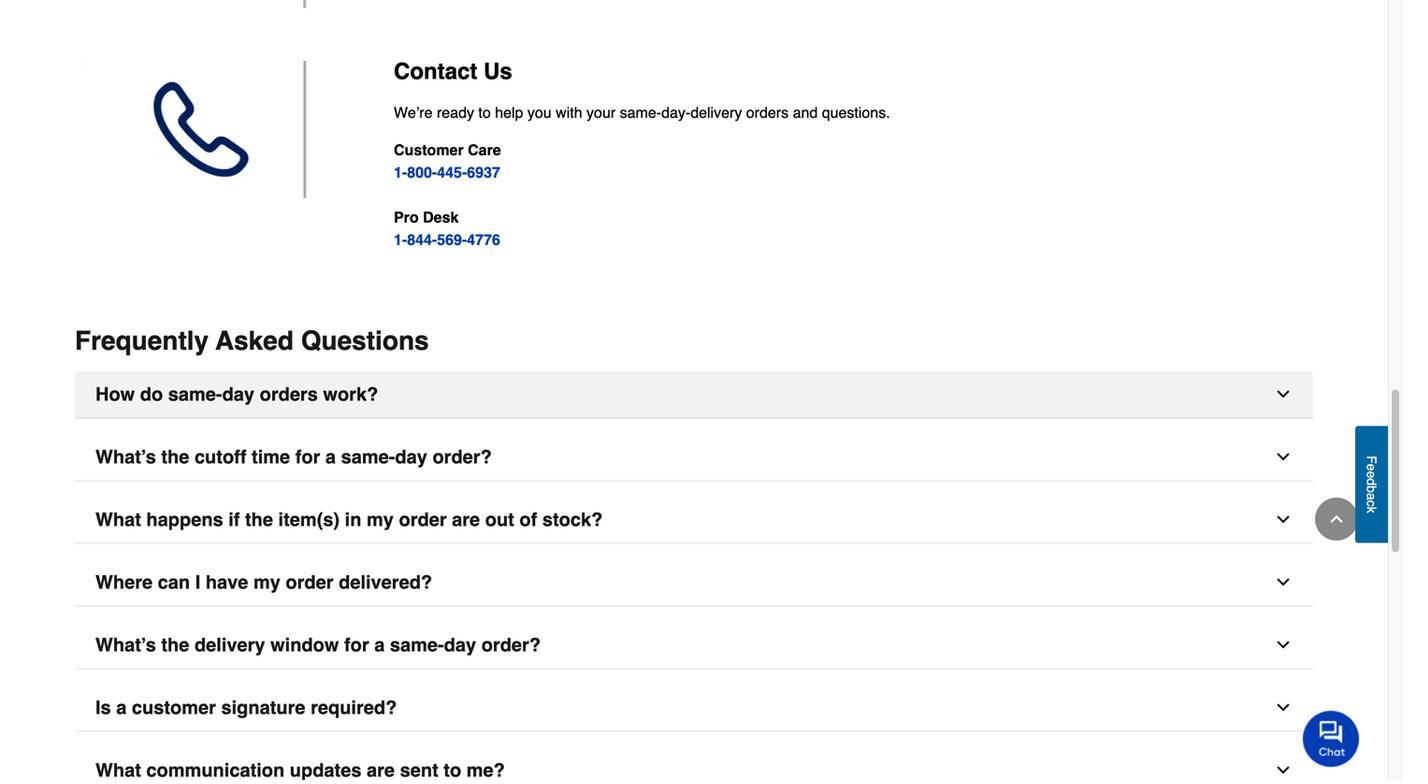 Task type: describe. For each thing, give the bounding box(es) containing it.
day for time
[[395, 446, 427, 468]]

what's for what's the cutoff time for a same-day order?
[[95, 446, 156, 468]]

844-
[[407, 231, 437, 248]]

1-800-445-6937
[[394, 164, 500, 181]]

a for time
[[325, 446, 336, 468]]

1 1- from the top
[[394, 164, 407, 181]]

orders inside button
[[260, 384, 318, 405]]

window
[[270, 634, 339, 656]]

customer care
[[394, 141, 501, 159]]

chevron down image for where can i have my order delivered?
[[1274, 573, 1293, 592]]

delivered?
[[339, 572, 432, 593]]

do
[[140, 384, 163, 405]]

6937
[[467, 164, 500, 181]]

where can i have my order delivered? button
[[75, 559, 1313, 607]]

1-800-445-6937 link
[[394, 164, 500, 181]]

signature
[[221, 697, 305, 719]]

pro desk 1-844-569-4776
[[394, 209, 500, 248]]

800-
[[407, 164, 437, 181]]

pro
[[394, 209, 419, 226]]

can
[[158, 572, 190, 593]]

care
[[468, 141, 501, 159]]

what's the cutoff time for a same-day order?
[[95, 446, 492, 468]]

i
[[195, 572, 200, 593]]

day inside button
[[222, 384, 254, 405]]

asked
[[216, 326, 294, 356]]

ready
[[437, 104, 474, 121]]

cutoff
[[194, 446, 246, 468]]

order inside the where can i have my order delivered? button
[[286, 572, 334, 593]]

same- right your
[[620, 104, 661, 121]]

customer
[[394, 141, 464, 159]]

my inside button
[[253, 572, 280, 593]]

questions.
[[822, 104, 890, 121]]

work?
[[323, 384, 378, 405]]

desk
[[423, 209, 459, 226]]

have
[[206, 572, 248, 593]]

569-
[[437, 231, 467, 248]]

in
[[345, 509, 361, 530]]

order? for what's the cutoff time for a same-day order?
[[433, 446, 492, 468]]

what's the delivery window for a same-day order? button
[[75, 622, 1313, 669]]

for for time
[[295, 446, 320, 468]]

to
[[478, 104, 491, 121]]

0 vertical spatial orders
[[746, 104, 789, 121]]

the for cutoff
[[161, 446, 189, 468]]

required?
[[311, 697, 397, 719]]

you
[[527, 104, 552, 121]]

where
[[95, 572, 153, 593]]

frequently
[[75, 326, 209, 356]]

d
[[1364, 478, 1379, 485]]

is
[[95, 697, 111, 719]]

happens
[[146, 509, 223, 530]]

what happens if the item(s) in my order are out of stock? button
[[75, 496, 1313, 544]]

what
[[95, 509, 141, 530]]

chevron down image inside how do same-day orders work? button
[[1274, 385, 1293, 404]]

order? for what's the delivery window for a same-day order?
[[481, 634, 541, 656]]

an illustration of a light blue phone handset. image
[[79, 60, 364, 198]]

we're
[[394, 104, 433, 121]]

my inside button
[[367, 509, 394, 530]]

what's the delivery window for a same-day order?
[[95, 634, 541, 656]]

same- down delivered?
[[390, 634, 444, 656]]

is a customer signature required?
[[95, 697, 397, 719]]

how
[[95, 384, 135, 405]]



Task type: locate. For each thing, give the bounding box(es) containing it.
1 vertical spatial chevron down image
[[1274, 761, 1293, 780]]

if
[[228, 509, 240, 530]]

delivery
[[690, 104, 742, 121], [194, 634, 265, 656]]

the inside what's the cutoff time for a same-day order? button
[[161, 446, 189, 468]]

same- up in on the left
[[341, 446, 395, 468]]

a right time
[[325, 446, 336, 468]]

chevron down image inside what's the cutoff time for a same-day order? button
[[1274, 448, 1293, 466]]

1 horizontal spatial for
[[344, 634, 369, 656]]

1 e from the top
[[1364, 464, 1379, 471]]

item(s)
[[278, 509, 340, 530]]

1 vertical spatial day
[[395, 446, 427, 468]]

a for d
[[1364, 493, 1379, 500]]

0 vertical spatial 1-
[[394, 164, 407, 181]]

order?
[[433, 446, 492, 468], [481, 634, 541, 656]]

1 vertical spatial order
[[286, 572, 334, 593]]

time
[[252, 446, 290, 468]]

the left the cutoff
[[161, 446, 189, 468]]

frequently asked questions
[[75, 326, 429, 356]]

k
[[1364, 507, 1379, 513]]

contact us
[[394, 59, 512, 84]]

0 vertical spatial my
[[367, 509, 394, 530]]

1 horizontal spatial delivery
[[690, 104, 742, 121]]

chevron down image inside is a customer signature required? button
[[1274, 698, 1293, 717]]

the inside what's the delivery window for a same-day order? button
[[161, 634, 189, 656]]

0 vertical spatial for
[[295, 446, 320, 468]]

chevron up image
[[1327, 510, 1346, 528]]

445-
[[437, 164, 467, 181]]

1-
[[394, 164, 407, 181], [394, 231, 407, 248]]

order left the are
[[399, 509, 447, 530]]

what happens if the item(s) in my order are out of stock?
[[95, 509, 603, 530]]

2 horizontal spatial day
[[444, 634, 476, 656]]

1 horizontal spatial orders
[[746, 104, 789, 121]]

0 horizontal spatial orders
[[260, 384, 318, 405]]

same-
[[620, 104, 661, 121], [168, 384, 222, 405], [341, 446, 395, 468], [390, 634, 444, 656]]

my right have
[[253, 572, 280, 593]]

same- right 'do'
[[168, 384, 222, 405]]

a
[[325, 446, 336, 468], [1364, 493, 1379, 500], [374, 634, 385, 656], [116, 697, 127, 719]]

order inside what happens if the item(s) in my order are out of stock? button
[[399, 509, 447, 530]]

1 what's from the top
[[95, 446, 156, 468]]

scroll to top element
[[1315, 498, 1358, 541]]

f e e d b a c k
[[1364, 456, 1379, 513]]

orders left and in the top of the page
[[746, 104, 789, 121]]

0 vertical spatial chevron down image
[[1274, 385, 1293, 404]]

0 vertical spatial what's
[[95, 446, 156, 468]]

orders
[[746, 104, 789, 121], [260, 384, 318, 405]]

what's up what
[[95, 446, 156, 468]]

1 vertical spatial my
[[253, 572, 280, 593]]

2 what's from the top
[[95, 634, 156, 656]]

1 horizontal spatial my
[[367, 509, 394, 530]]

0 horizontal spatial day
[[222, 384, 254, 405]]

1 chevron down image from the top
[[1274, 448, 1293, 466]]

of
[[519, 509, 537, 530]]

chevron down image for what happens if the item(s) in my order are out of stock?
[[1274, 510, 1293, 529]]

2 e from the top
[[1364, 471, 1379, 478]]

my right in on the left
[[367, 509, 394, 530]]

0 vertical spatial delivery
[[690, 104, 742, 121]]

1 horizontal spatial order
[[399, 509, 447, 530]]

help
[[495, 104, 523, 121]]

what's
[[95, 446, 156, 468], [95, 634, 156, 656]]

delivery left and in the top of the page
[[690, 104, 742, 121]]

chevron down image for what's the delivery window for a same-day order?
[[1274, 636, 1293, 654]]

chevron down image
[[1274, 385, 1293, 404], [1274, 761, 1293, 780]]

my
[[367, 509, 394, 530], [253, 572, 280, 593]]

is a customer signature required? button
[[75, 684, 1313, 732]]

chevron down image for what's the cutoff time for a same-day order?
[[1274, 448, 1293, 466]]

for right window
[[344, 634, 369, 656]]

an illustration of a dark blue package with a light blue lowe's pagoda and light blue packing tape. image
[[79, 0, 364, 8]]

a inside button
[[116, 697, 127, 719]]

e up d
[[1364, 464, 1379, 471]]

out
[[485, 509, 514, 530]]

how do same-day orders work?
[[95, 384, 378, 405]]

e
[[1364, 464, 1379, 471], [1364, 471, 1379, 478]]

the for delivery
[[161, 634, 189, 656]]

0 vertical spatial the
[[161, 446, 189, 468]]

0 vertical spatial day
[[222, 384, 254, 405]]

0 horizontal spatial my
[[253, 572, 280, 593]]

and
[[793, 104, 818, 121]]

0 vertical spatial order?
[[433, 446, 492, 468]]

1 vertical spatial order?
[[481, 634, 541, 656]]

the right if
[[245, 509, 273, 530]]

us
[[484, 59, 512, 84]]

customer
[[132, 697, 216, 719]]

chevron down image for is a customer signature required?
[[1274, 698, 1293, 717]]

2 vertical spatial day
[[444, 634, 476, 656]]

f
[[1364, 456, 1379, 464]]

questions
[[301, 326, 429, 356]]

1 horizontal spatial day
[[395, 446, 427, 468]]

for for window
[[344, 634, 369, 656]]

chevron down image inside what happens if the item(s) in my order are out of stock? button
[[1274, 510, 1293, 529]]

what's the cutoff time for a same-day order? button
[[75, 434, 1313, 481]]

1- inside 'pro desk 1-844-569-4776'
[[394, 231, 407, 248]]

order
[[399, 509, 447, 530], [286, 572, 334, 593]]

delivery inside button
[[194, 634, 265, 656]]

2 chevron down image from the top
[[1274, 761, 1293, 780]]

1-844-569-4776 link
[[394, 231, 500, 248]]

day-
[[661, 104, 690, 121]]

0 horizontal spatial order
[[286, 572, 334, 593]]

contact
[[394, 59, 477, 84]]

we're ready to help you with your same-day-delivery orders and questions.
[[394, 104, 890, 121]]

a down delivered?
[[374, 634, 385, 656]]

5 chevron down image from the top
[[1274, 698, 1293, 717]]

where can i have my order delivered?
[[95, 572, 432, 593]]

f e e d b a c k button
[[1355, 426, 1388, 543]]

with
[[556, 104, 582, 121]]

a for window
[[374, 634, 385, 656]]

a up k
[[1364, 493, 1379, 500]]

delivery down have
[[194, 634, 265, 656]]

how do same-day orders work? button
[[75, 371, 1313, 419]]

1 chevron down image from the top
[[1274, 385, 1293, 404]]

3 chevron down image from the top
[[1274, 573, 1293, 592]]

4776
[[467, 231, 500, 248]]

0 vertical spatial order
[[399, 509, 447, 530]]

1 vertical spatial delivery
[[194, 634, 265, 656]]

1 vertical spatial for
[[344, 634, 369, 656]]

for
[[295, 446, 320, 468], [344, 634, 369, 656]]

c
[[1364, 500, 1379, 507]]

1 vertical spatial what's
[[95, 634, 156, 656]]

2 vertical spatial the
[[161, 634, 189, 656]]

0 horizontal spatial for
[[295, 446, 320, 468]]

the up customer
[[161, 634, 189, 656]]

1- down customer
[[394, 164, 407, 181]]

chevron down image inside what's the delivery window for a same-day order? button
[[1274, 636, 1293, 654]]

e up b
[[1364, 471, 1379, 478]]

0 horizontal spatial delivery
[[194, 634, 265, 656]]

day
[[222, 384, 254, 405], [395, 446, 427, 468], [444, 634, 476, 656]]

1 vertical spatial orders
[[260, 384, 318, 405]]

your
[[587, 104, 616, 121]]

1 vertical spatial the
[[245, 509, 273, 530]]

1 vertical spatial 1-
[[394, 231, 407, 248]]

the inside what happens if the item(s) in my order are out of stock? button
[[245, 509, 273, 530]]

2 1- from the top
[[394, 231, 407, 248]]

b
[[1364, 485, 1379, 493]]

1- down pro
[[394, 231, 407, 248]]

order down 'item(s)' at left
[[286, 572, 334, 593]]

for right time
[[295, 446, 320, 468]]

a right is
[[116, 697, 127, 719]]

what's down where
[[95, 634, 156, 656]]

the
[[161, 446, 189, 468], [245, 509, 273, 530], [161, 634, 189, 656]]

chat invite button image
[[1303, 710, 1360, 767]]

2 chevron down image from the top
[[1274, 510, 1293, 529]]

same- inside button
[[168, 384, 222, 405]]

are
[[452, 509, 480, 530]]

what's for what's the delivery window for a same-day order?
[[95, 634, 156, 656]]

chevron down image inside the where can i have my order delivered? button
[[1274, 573, 1293, 592]]

stock?
[[542, 509, 603, 530]]

a inside 'button'
[[1364, 493, 1379, 500]]

chevron down image
[[1274, 448, 1293, 466], [1274, 510, 1293, 529], [1274, 573, 1293, 592], [1274, 636, 1293, 654], [1274, 698, 1293, 717]]

4 chevron down image from the top
[[1274, 636, 1293, 654]]

day for window
[[444, 634, 476, 656]]

orders left work?
[[260, 384, 318, 405]]



Task type: vqa. For each thing, say whether or not it's contained in the screenshot.
The Promo
no



